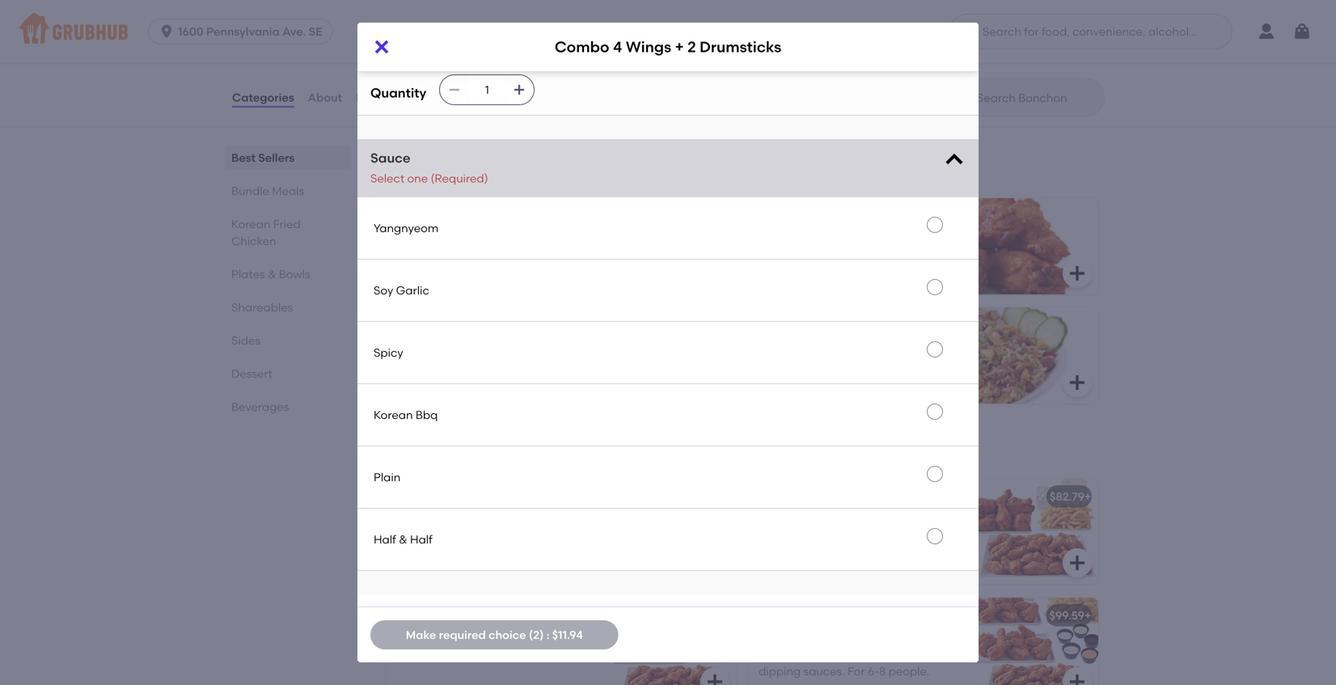 Task type: locate. For each thing, give the bounding box(es) containing it.
best for best sellers most ordered on grubhub
[[383, 147, 421, 168]]

45 wings or boneless with 14 drumsticks and four sides
[[396, 632, 548, 662]]

yangnyeom
[[374, 221, 439, 235]]

complimentary
[[584, 33, 671, 47], [370, 605, 471, 621]]

option group
[[231, 21, 509, 62]]

combo inside the combo 4 wings + 2 drumsticks $11.94
[[399, 351, 440, 364]]

choice down the 10 at the bottom left of page
[[489, 628, 526, 642]]

boneless inside 45 wings or boneless with 14 drumsticks and four sides
[[460, 632, 509, 645]]

combo 4 wings + 2 drumsticks
[[555, 38, 782, 56]]

dessert
[[231, 367, 272, 381]]

1 horizontal spatial 2
[[688, 38, 696, 56]]

1600 pennsylvania ave. se button
[[148, 19, 339, 44]]

korean up chicken
[[231, 217, 271, 231]]

sellers down 'categories' button
[[258, 151, 295, 165]]

drumsticks inside 45 wings or boneless with 14 drumsticks and four sides
[[396, 648, 456, 662]]

and for two
[[459, 529, 481, 543]]

boneless for two
[[458, 513, 506, 526]]

2 vertical spatial with
[[512, 632, 535, 645]]

1 vertical spatial for
[[759, 632, 776, 645]]

$15.54
[[834, 260, 868, 274]]

soy
[[374, 283, 393, 297]]

for
[[475, 609, 492, 622], [759, 632, 776, 645], [848, 664, 865, 678]]

or right 12
[[444, 513, 455, 526]]

:
[[547, 628, 550, 642]]

sellers inside best sellers most ordered on grubhub
[[425, 147, 481, 168]]

sellers
[[425, 147, 481, 168], [258, 151, 295, 165]]

boneless,
[[773, 648, 824, 662]]

0 vertical spatial 2
[[688, 38, 696, 56]]

2
[[688, 38, 696, 56], [499, 351, 506, 364]]

wings inside 45 wings or boneless with 14 drumsticks and four sides
[[412, 632, 444, 645]]

10
[[507, 609, 518, 622]]

0 horizontal spatial combo
[[399, 351, 440, 364]]

wings up 5
[[916, 632, 947, 645]]

wings for combo 4 wings + 2 drumsticks
[[626, 38, 671, 56]]

combo
[[555, 38, 609, 56], [399, 351, 440, 364]]

soy garlic button
[[358, 260, 979, 321]]

$11.94
[[399, 370, 430, 383], [552, 628, 583, 642]]

& down 12
[[399, 533, 407, 546]]

1 vertical spatial choice
[[489, 628, 526, 642]]

1 horizontal spatial meals
[[447, 441, 497, 461]]

1 horizontal spatial &
[[399, 533, 407, 546]]

drumsticks for combo 4 wings + 2 drumsticks
[[700, 38, 782, 56]]

1 horizontal spatial bundle meals
[[383, 441, 497, 461]]

50–65
[[275, 42, 304, 54]]

best down 'categories' button
[[231, 151, 256, 165]]

2 half from the left
[[410, 533, 433, 546]]

0 vertical spatial wings
[[626, 38, 671, 56]]

$14.34 +
[[834, 370, 875, 383]]

best up most
[[383, 147, 421, 168]]

4 right sauce.
[[613, 38, 622, 56]]

bundle meals down bbq
[[383, 441, 497, 461]]

sauce select one (required)
[[370, 150, 488, 185]]

4 right "spicy"
[[443, 351, 450, 364]]

0 vertical spatial choice
[[492, 33, 529, 47]]

for left 8- at the left bottom of the page
[[475, 609, 492, 622]]

0 horizontal spatial sellers
[[258, 151, 295, 165]]

4
[[613, 38, 622, 56], [443, 351, 450, 364]]

for the game or anytime! 50 wings or boneless, 2lbs of fries and 5 dipping sauces. for 6-8 people.
[[759, 632, 947, 678]]

drumsticks
[[396, 529, 456, 543], [396, 648, 456, 662]]

1 horizontal spatial sellers
[[425, 147, 481, 168]]

the
[[779, 632, 797, 645]]

of left sauce.
[[532, 33, 543, 47]]

order
[[1061, 29, 1091, 42]]

and inside for the game or anytime! 50 wings or boneless, 2lbs of fries and 5 dipping sauces. for 6-8 people.
[[890, 648, 912, 662]]

drumsticks
[[700, 38, 782, 56], [509, 351, 570, 364]]

choice right your
[[492, 33, 529, 47]]

combo 4 wings + 2 drumsticks $11.94
[[399, 351, 570, 383]]

bundle up plain
[[383, 441, 443, 461]]

of right 2lbs
[[851, 648, 862, 662]]

half down plain
[[374, 533, 396, 546]]

0 vertical spatial 4
[[613, 38, 622, 56]]

plates & bowls
[[231, 268, 310, 281]]

1 horizontal spatial complimentary
[[584, 33, 671, 47]]

svg image
[[1293, 22, 1312, 41], [159, 23, 175, 40], [372, 37, 392, 57], [778, 373, 797, 392], [705, 553, 725, 573], [943, 604, 966, 627], [705, 672, 725, 685], [1068, 672, 1087, 685]]

$11.94 right :
[[552, 628, 583, 642]]

sauce
[[370, 150, 411, 166]]

people icon image
[[1007, 29, 1020, 42]]

wings inside the "12 wings or boneless with 6 drumsticks and two sides."
[[409, 513, 441, 526]]

0 horizontal spatial 4
[[443, 351, 450, 364]]

1 horizontal spatial $11.94
[[552, 628, 583, 642]]

1 vertical spatial 2
[[499, 351, 506, 364]]

wings
[[409, 513, 441, 526], [412, 632, 444, 645], [916, 632, 947, 645]]

bundle
[[231, 184, 269, 198], [383, 441, 443, 461]]

2 drumsticks from the top
[[396, 648, 456, 662]]

0 vertical spatial complimentary
[[584, 33, 671, 47]]

korean for korean bbq
[[374, 408, 413, 422]]

0 vertical spatial korean
[[231, 217, 271, 231]]

& inside button
[[399, 533, 407, 546]]

0 horizontal spatial $11.94
[[399, 370, 430, 383]]

drumsticks inside the combo 4 wings + 2 drumsticks $11.94
[[509, 351, 570, 364]]

soy garlic
[[374, 283, 429, 297]]

0 horizontal spatial wings
[[453, 351, 487, 364]]

0 vertical spatial drumsticks
[[700, 38, 782, 56]]

bundle meals down best sellers
[[231, 184, 304, 198]]

wings for combo 4 wings + 2 drumsticks $11.94
[[453, 351, 487, 364]]

of right 'side'
[[699, 33, 709, 47]]

korean bbq
[[374, 408, 438, 422]]

korean inside button
[[374, 408, 413, 422]]

1 horizontal spatial best
[[383, 147, 421, 168]]

with inside the "12 wings or boneless with 6 drumsticks and two sides."
[[509, 513, 532, 526]]

647
[[880, 33, 899, 47]]

best
[[383, 147, 421, 168], [231, 151, 256, 165]]

sellers up (required)
[[425, 147, 481, 168]]

cal.
[[902, 33, 922, 47]]

0 horizontal spatial of
[[532, 33, 543, 47]]

with
[[440, 33, 463, 47], [509, 513, 532, 526], [512, 632, 535, 645]]

beverages
[[231, 400, 289, 414]]

sellers for best sellers most ordered on grubhub
[[425, 147, 481, 168]]

shareables
[[231, 301, 293, 314]]

$99.59 +
[[1050, 609, 1092, 622]]

and left 5
[[890, 648, 912, 662]]

boneless up two
[[458, 513, 506, 526]]

spicy button
[[358, 322, 979, 383]]

with left your
[[440, 33, 463, 47]]

game
[[800, 632, 832, 645]]

1 vertical spatial with
[[509, 513, 532, 526]]

meals up fried
[[272, 184, 304, 198]]

0 horizontal spatial bundle
[[231, 184, 269, 198]]

Search Bonchon search field
[[976, 90, 1099, 106]]

1 drumsticks from the top
[[396, 529, 456, 543]]

ordered
[[413, 170, 456, 184]]

0 horizontal spatial &
[[268, 268, 276, 281]]

boneless inside the "12 wings or boneless with 6 drumsticks and two sides."
[[458, 513, 506, 526]]

pickled
[[712, 33, 752, 47]]

with up sides.
[[509, 513, 532, 526]]

2 inside the combo 4 wings + 2 drumsticks $11.94
[[499, 351, 506, 364]]

1 horizontal spatial 4
[[613, 38, 622, 56]]

0 vertical spatial bundle meals
[[231, 184, 304, 198]]

1 horizontal spatial drumsticks
[[700, 38, 782, 56]]

$11.94 down "spicy"
[[399, 370, 430, 383]]

boneless up four on the bottom left of page
[[460, 632, 509, 645]]

2 vertical spatial for
[[848, 664, 865, 678]]

0 vertical spatial combo
[[555, 38, 609, 56]]

with for 45 wings or boneless with 14 drumsticks and four sides
[[512, 632, 535, 645]]

2 for combo 4 wings + 2 drumsticks $11.94
[[499, 351, 506, 364]]

wings for 12
[[409, 513, 441, 526]]

0 horizontal spatial best
[[231, 151, 256, 165]]

0 horizontal spatial for
[[475, 609, 492, 622]]

or up the dipping
[[759, 648, 770, 662]]

+ for $14.34 +
[[868, 370, 875, 383]]

and inside 45 wings or boneless with 14 drumsticks and four sides
[[459, 648, 481, 662]]

+ for $82.79 +
[[1085, 490, 1092, 504]]

1 vertical spatial boneless
[[460, 632, 509, 645]]

0 vertical spatial boneless
[[458, 513, 506, 526]]

best for best sellers
[[231, 151, 256, 165]]

of inside for the game or anytime! 50 wings or boneless, 2lbs of fries and 5 dipping sauces. for 6-8 people.
[[851, 648, 862, 662]]

fried
[[412, 33, 437, 47]]

for left the at the bottom of the page
[[759, 632, 776, 645]]

svg image inside the main navigation navigation
[[963, 23, 979, 40]]

1 horizontal spatial half
[[410, 533, 433, 546]]

2 horizontal spatial of
[[851, 648, 862, 662]]

half & half
[[374, 533, 433, 546]]

0 horizontal spatial meals
[[272, 184, 304, 198]]

2 horizontal spatial for
[[848, 664, 865, 678]]

1 vertical spatial bundle
[[383, 441, 443, 461]]

complimentary up make
[[370, 605, 471, 621]]

bowls
[[279, 268, 310, 281]]

and
[[459, 529, 481, 543], [459, 648, 481, 662], [890, 648, 912, 662]]

$82.79
[[1050, 490, 1085, 504]]

$14.34
[[834, 370, 868, 383]]

meals up the "12 wings or boneless with 6 drumsticks and two sides."
[[447, 441, 497, 461]]

with inside 45 wings or boneless with 14 drumsticks and four sides
[[512, 632, 535, 645]]

wings inside for the game or anytime! 50 wings or boneless, 2lbs of fries and 5 dipping sauces. for 6-8 people.
[[916, 632, 947, 645]]

1 horizontal spatial korean
[[374, 408, 413, 422]]

1 vertical spatial drumsticks
[[396, 648, 456, 662]]

0 horizontal spatial half
[[374, 533, 396, 546]]

or down k-meal to-go for 8-10
[[447, 632, 458, 645]]

bbq
[[416, 408, 438, 422]]

most
[[383, 170, 410, 184]]

wings inside the combo 4 wings + 2 drumsticks $11.94
[[453, 351, 487, 364]]

for left 6-
[[848, 664, 865, 678]]

boneless for four
[[460, 632, 509, 645]]

reviews button
[[355, 69, 402, 127]]

1 horizontal spatial bundle
[[383, 441, 443, 461]]

0 vertical spatial for
[[475, 609, 492, 622]]

fried
[[273, 217, 301, 231]]

8
[[879, 664, 886, 678]]

1 vertical spatial 4
[[443, 351, 450, 364]]

+
[[675, 38, 684, 56], [490, 351, 497, 364], [868, 370, 875, 383], [1085, 490, 1092, 504], [1085, 609, 1092, 622]]

bundle down best sellers
[[231, 184, 269, 198]]

and down required
[[459, 648, 481, 662]]

drumsticks down 12
[[396, 529, 456, 543]]

korean inside korean fried chicken
[[231, 217, 271, 231]]

1 horizontal spatial of
[[699, 33, 709, 47]]

0 horizontal spatial 2
[[499, 351, 506, 364]]

best inside best sellers most ordered on grubhub
[[383, 147, 421, 168]]

12
[[396, 513, 407, 526]]

0 horizontal spatial complimentary
[[370, 605, 471, 621]]

1 vertical spatial combo
[[399, 351, 440, 364]]

$11.94 inside the combo 4 wings + 2 drumsticks $11.94
[[399, 370, 430, 383]]

drumsticks inside the "12 wings or boneless with 6 drumsticks and two sides."
[[396, 529, 456, 543]]

choice
[[492, 33, 529, 47], [489, 628, 526, 642]]

wings down 'meal' in the bottom left of the page
[[412, 632, 444, 645]]

12 wings or boneless with 6 drumsticks and two sides.
[[396, 513, 541, 543]]

group
[[1024, 29, 1059, 42]]

0 vertical spatial &
[[268, 268, 276, 281]]

wings right 12
[[409, 513, 441, 526]]

and left two
[[459, 529, 481, 543]]

half left two
[[410, 533, 433, 546]]

or inside 45 wings or boneless with 14 drumsticks and four sides
[[447, 632, 458, 645]]

0 vertical spatial $11.94
[[399, 370, 430, 383]]

sauces.
[[804, 664, 845, 678]]

1 vertical spatial drumsticks
[[509, 351, 570, 364]]

with up sides
[[512, 632, 535, 645]]

complimentary left 'side'
[[584, 33, 671, 47]]

svg image
[[963, 23, 979, 40], [448, 83, 461, 96], [513, 83, 526, 96], [943, 149, 966, 172], [1068, 264, 1087, 283], [1068, 373, 1087, 392], [1068, 553, 1087, 573]]

korean left bbq
[[374, 408, 413, 422]]

1 horizontal spatial combo
[[555, 38, 609, 56]]

drumsticks down make
[[396, 648, 456, 662]]

best sellers
[[231, 151, 295, 165]]

1 vertical spatial wings
[[453, 351, 487, 364]]

k-meal to-go for 6-8 image
[[977, 479, 1099, 584]]

ave.
[[282, 25, 306, 38]]

1 vertical spatial complimentary
[[370, 605, 471, 621]]

& for half
[[399, 533, 407, 546]]

1 horizontal spatial wings
[[626, 38, 671, 56]]

0 horizontal spatial drumsticks
[[509, 351, 570, 364]]

and inside the "12 wings or boneless with 6 drumsticks and two sides."
[[459, 529, 481, 543]]

1 vertical spatial &
[[399, 533, 407, 546]]

korean fried chicken
[[231, 217, 301, 248]]

or up 2lbs
[[835, 632, 846, 645]]

& left bowls
[[268, 268, 276, 281]]

(required)
[[431, 172, 488, 185]]

4 inside the combo 4 wings + 2 drumsticks $11.94
[[443, 351, 450, 364]]

0 vertical spatial drumsticks
[[396, 529, 456, 543]]

coleslaw.
[[805, 33, 856, 47]]

0 horizontal spatial bundle meals
[[231, 184, 304, 198]]

0 horizontal spatial korean
[[231, 217, 271, 231]]

1 vertical spatial korean
[[374, 408, 413, 422]]

drumsticks for combo 4 wings + 2 drumsticks $11.94
[[509, 351, 570, 364]]

combo for combo 4 wings + 2 drumsticks
[[555, 38, 609, 56]]

half
[[374, 533, 396, 546], [410, 533, 433, 546]]



Task type: describe. For each thing, give the bounding box(es) containing it.
4 for combo 4 wings + 2 drumsticks
[[613, 38, 622, 56]]

one
[[407, 172, 428, 185]]

fries
[[865, 648, 888, 662]]

on
[[459, 170, 473, 184]]

sellers for best sellers
[[258, 151, 295, 165]]

1 vertical spatial meals
[[447, 441, 497, 461]]

+ inside the combo 4 wings + 2 drumsticks $11.94
[[490, 351, 497, 364]]

6
[[534, 513, 541, 526]]

radish
[[755, 33, 789, 47]]

1600 pennsylvania ave. se
[[178, 25, 322, 38]]

anytime!
[[849, 632, 897, 645]]

Input item quantity number field
[[469, 75, 505, 104]]

4 for combo 4 wings + 2 drumsticks $11.94
[[443, 351, 450, 364]]

+ for $99.59 +
[[1085, 609, 1092, 622]]

people.
[[889, 664, 930, 678]]

select
[[370, 172, 405, 185]]

k-box to-go image
[[977, 598, 1099, 685]]

2lbs
[[827, 648, 849, 662]]

about button
[[307, 69, 343, 127]]

svg image inside "1600 pennsylvania ave. se" button
[[159, 23, 175, 40]]

6-
[[868, 664, 879, 678]]

sides.
[[506, 529, 537, 543]]

1 horizontal spatial for
[[759, 632, 776, 645]]

k-
[[396, 609, 408, 622]]

korean bbq button
[[358, 384, 979, 446]]

plates
[[231, 268, 265, 281]]

half & half button
[[358, 509, 979, 570]]

drumsticks for 45
[[396, 648, 456, 662]]

option group containing delivery 50–65 min
[[231, 21, 509, 62]]

2 for combo 4 wings + 2 drumsticks
[[688, 38, 696, 56]]

and for four
[[459, 648, 481, 662]]

sauce.
[[546, 33, 582, 47]]

meal
[[408, 609, 435, 622]]

garlic
[[396, 283, 429, 297]]

side
[[474, 605, 502, 621]]

to-
[[438, 609, 455, 622]]

delivery
[[280, 28, 319, 40]]

about
[[308, 91, 342, 104]]

0 vertical spatial with
[[440, 33, 463, 47]]

group order
[[1024, 29, 1091, 42]]

$82.79 +
[[1050, 490, 1092, 504]]

side
[[673, 33, 696, 47]]

$99.59
[[1050, 609, 1085, 622]]

k-meal to-go for 8-10 image
[[615, 598, 736, 685]]

korean for korean fried chicken
[[231, 217, 271, 231]]

delivery 50–65 min
[[275, 28, 324, 54]]

plain button
[[358, 447, 979, 508]]

0 vertical spatial bundle
[[231, 184, 269, 198]]

1600
[[178, 25, 204, 38]]

spicy
[[374, 346, 403, 359]]

with for 12 wings or boneless with 6 drumsticks and two sides.
[[509, 513, 532, 526]]

go
[[455, 609, 472, 622]]

your
[[466, 33, 490, 47]]

categories
[[232, 91, 294, 104]]

reviews
[[356, 91, 401, 104]]

45
[[396, 632, 410, 645]]

double
[[370, 33, 410, 47]]

four
[[483, 648, 505, 662]]

required
[[439, 628, 486, 642]]

make
[[406, 628, 436, 642]]

14
[[537, 632, 548, 645]]

8-
[[495, 609, 507, 622]]

main navigation navigation
[[0, 0, 1336, 63]]

best sellers most ordered on grubhub
[[383, 147, 525, 184]]

drumsticks for 12
[[396, 529, 456, 543]]

se
[[309, 25, 322, 38]]

k-meal to-go for 8-10
[[396, 609, 518, 622]]

dipping
[[759, 664, 801, 678]]

complimentary side
[[370, 605, 502, 621]]

wings for 45
[[412, 632, 444, 645]]

plain
[[374, 470, 401, 484]]

50
[[899, 632, 913, 645]]

$15.54 button
[[822, 198, 1099, 294]]

& for plates
[[268, 268, 276, 281]]

two
[[483, 529, 504, 543]]

group order button
[[994, 21, 1105, 50]]

1 vertical spatial $11.94
[[552, 628, 583, 642]]

min
[[306, 42, 324, 54]]

or right radish
[[792, 33, 803, 47]]

631-
[[859, 33, 880, 47]]

k-meal to-go for 4-6 image
[[615, 479, 736, 584]]

make required choice (2) : $11.94
[[406, 628, 583, 642]]

0 vertical spatial meals
[[272, 184, 304, 198]]

1 half from the left
[[374, 533, 396, 546]]

1 vertical spatial bundle meals
[[383, 441, 497, 461]]

5
[[915, 648, 922, 662]]

quantity
[[370, 85, 426, 101]]

double fried with your choice of sauce. complimentary side of pickled radish or coleslaw. 631-647 cal.
[[370, 33, 922, 47]]

or inside the "12 wings or boneless with 6 drumsticks and two sides."
[[444, 513, 455, 526]]

pennsylvania
[[206, 25, 280, 38]]

sides
[[508, 648, 535, 662]]

yangnyeom button
[[358, 197, 979, 259]]

combo for combo 4 wings + 2 drumsticks $11.94
[[399, 351, 440, 364]]



Task type: vqa. For each thing, say whether or not it's contained in the screenshot.
and for four
yes



